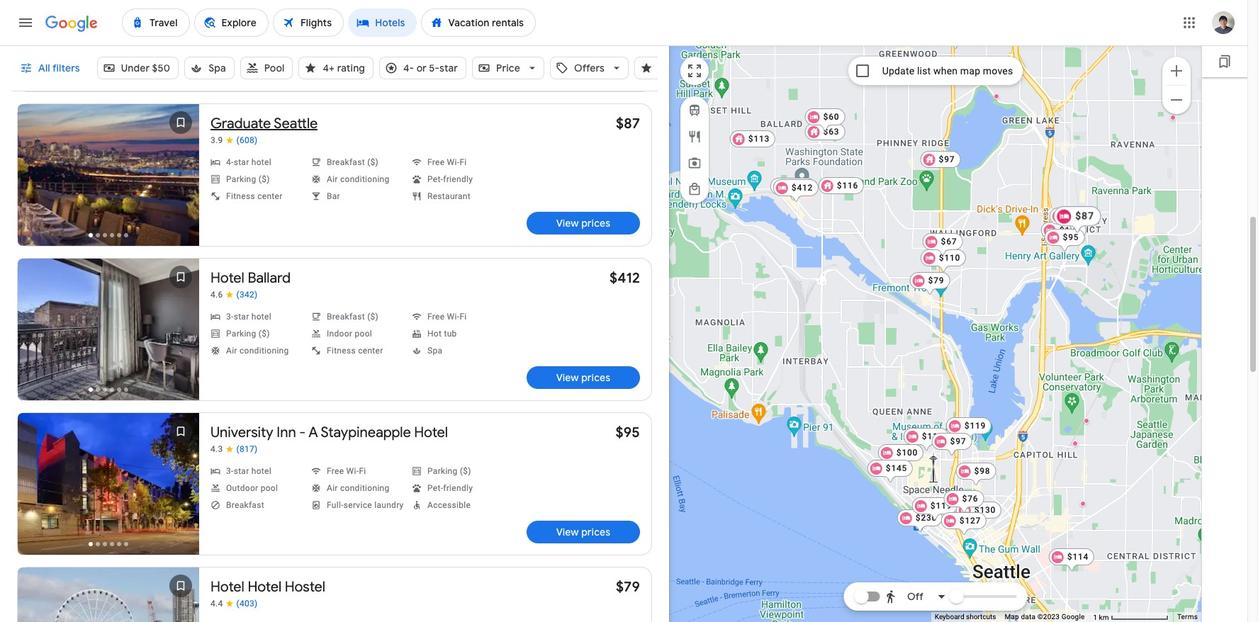 Task type: locate. For each thing, give the bounding box(es) containing it.
4.4
[[211, 599, 223, 609]]

1 prices from the top
[[582, 62, 611, 75]]

photos list
[[18, 0, 199, 106], [18, 104, 199, 260], [18, 259, 199, 415], [18, 413, 199, 569], [18, 568, 199, 623]]

2 vertical spatial back image
[[19, 470, 53, 504]]

greenlake guest house image
[[994, 94, 1000, 99]]

4 view prices from the top
[[556, 526, 611, 539]]

$50
[[152, 62, 170, 74]]

2 photos list from the top
[[18, 104, 199, 260]]

3 view prices button from the top
[[527, 367, 640, 389]]

$113 up the $100 link
[[922, 432, 944, 442]]

0 vertical spatial $119 link
[[946, 418, 992, 442]]

terms
[[1178, 613, 1198, 621]]

$63 link
[[805, 123, 845, 140]]

$87 link
[[616, 115, 640, 133], [1058, 208, 1098, 233]]

$128 link
[[1041, 222, 1087, 246]]

pool
[[264, 62, 285, 74]]

$60 link
[[805, 108, 845, 133]]

zoom out map image
[[1168, 91, 1185, 108]]

prices for $95
[[582, 526, 611, 539]]

1 horizontal spatial $87
[[1076, 212, 1092, 222]]

3 photo 1 image from the top
[[18, 413, 199, 555]]

4.4 out of 5 stars from 403 reviews image
[[211, 599, 258, 610]]

0 vertical spatial $95
[[1063, 233, 1079, 242]]

$113
[[749, 134, 770, 144], [922, 432, 944, 442]]

3.9
[[211, 135, 223, 145]]

2 view prices from the top
[[556, 217, 611, 230]]

all filters
[[38, 62, 80, 74]]

4- or 5-star
[[403, 62, 458, 74]]

4 view prices link from the top
[[527, 521, 640, 544]]

1 horizontal spatial $119
[[965, 421, 986, 431]]

view
[[556, 62, 579, 75], [556, 217, 579, 230], [556, 372, 579, 384], [556, 526, 579, 539]]

$97 link
[[921, 151, 961, 168], [932, 433, 972, 457]]

$113 link up the $145
[[904, 428, 950, 452]]

0 vertical spatial $113 link
[[730, 130, 776, 147]]

prices for $412
[[582, 372, 611, 384]]

1 horizontal spatial $95 link
[[1045, 229, 1085, 253]]

0 horizontal spatial $87
[[616, 115, 640, 133]]

back image
[[19, 161, 53, 195], [19, 316, 53, 350], [19, 470, 53, 504]]

$95 link
[[1045, 229, 1085, 253], [616, 424, 640, 442]]

next image
[[164, 316, 198, 350], [164, 470, 198, 504]]

view prices for $95
[[556, 526, 611, 539]]

$113 left $63 link
[[749, 134, 770, 144]]

view prices button
[[527, 57, 640, 80], [527, 212, 640, 235], [527, 367, 640, 389], [527, 521, 640, 544]]

under $50
[[121, 62, 170, 74]]

google
[[1062, 613, 1085, 621]]

1 horizontal spatial $79
[[928, 276, 945, 286]]

price
[[496, 62, 520, 74]]

view prices
[[556, 62, 611, 75], [556, 217, 611, 230], [556, 372, 611, 384], [556, 526, 611, 539]]

keyboard shortcuts button
[[935, 613, 996, 623]]

2 view from the top
[[556, 217, 579, 230]]

$79 link
[[910, 272, 950, 296], [616, 579, 640, 596]]

photos list for $412
[[18, 259, 199, 415]]

0 vertical spatial $412
[[792, 183, 813, 193]]

4 photos list from the top
[[18, 413, 199, 569]]

$119 link
[[946, 418, 992, 442], [912, 498, 958, 522]]

$114
[[1068, 552, 1089, 562]]

2 back image from the top
[[19, 316, 53, 350]]

$60
[[824, 112, 840, 122]]

1 horizontal spatial $87 link
[[1058, 208, 1098, 233]]

$87 up "$128" on the top
[[1076, 212, 1092, 222]]

3 prices from the top
[[582, 372, 611, 384]]

km
[[1099, 614, 1109, 621]]

1 horizontal spatial $95
[[1063, 233, 1079, 242]]

view larger map image
[[686, 62, 703, 79]]

4 prices from the top
[[582, 526, 611, 539]]

data
[[1021, 613, 1036, 621]]

1 vertical spatial $97
[[950, 437, 967, 447]]

view prices link
[[527, 57, 640, 80], [527, 212, 640, 235], [527, 367, 640, 389], [527, 521, 640, 544]]

$149
[[789, 182, 811, 191]]

2 photo 1 image from the top
[[18, 259, 199, 401]]

1 km
[[1094, 614, 1111, 621]]

$97 for topmost $97 link
[[939, 155, 955, 164]]

1 vertical spatial $79
[[616, 579, 640, 596]]

0 vertical spatial $87
[[616, 115, 640, 133]]

3 photos list from the top
[[18, 259, 199, 415]]

photos list for $87
[[18, 104, 199, 260]]

photo 1 image for $87
[[18, 104, 199, 246]]

$95
[[1063, 233, 1079, 242], [616, 424, 640, 442]]

0 vertical spatial $95 link
[[1045, 229, 1085, 253]]

$87 down offers popup button
[[616, 115, 640, 133]]

$119 link left the $76
[[912, 498, 958, 522]]

1 back image from the top
[[19, 161, 53, 195]]

1 vertical spatial $97 link
[[932, 433, 972, 457]]

0 horizontal spatial $95
[[616, 424, 640, 442]]

0 horizontal spatial $113
[[749, 134, 770, 144]]

0 vertical spatial $113
[[749, 134, 770, 144]]

view for $87
[[556, 217, 579, 230]]

1 vertical spatial $79 link
[[616, 579, 640, 596]]

2 next image from the top
[[164, 470, 198, 504]]

Check-in text field
[[318, 12, 402, 45]]

map
[[1005, 613, 1019, 621]]

zoom in map image
[[1168, 62, 1185, 79]]

view prices link for $95
[[527, 521, 640, 544]]

1 photo 1 image from the top
[[18, 104, 199, 246]]

Check-out text field
[[456, 12, 542, 45]]

0 vertical spatial $412 link
[[773, 179, 819, 203]]

1 vertical spatial $95
[[616, 424, 640, 442]]

1 horizontal spatial $113 link
[[904, 428, 950, 452]]

1 view prices link from the top
[[527, 57, 640, 80]]

1 vertical spatial $95 link
[[616, 424, 640, 442]]

save hotel ballard to collection image
[[164, 260, 198, 294]]

1 km button
[[1089, 613, 1173, 623]]

2 view prices button from the top
[[527, 212, 640, 235]]

1 horizontal spatial $79 link
[[910, 272, 950, 296]]

0 horizontal spatial $119
[[931, 501, 952, 511]]

$145
[[886, 464, 908, 474]]

0 horizontal spatial $87 link
[[616, 115, 640, 133]]

0 vertical spatial $79
[[928, 276, 945, 286]]

$63
[[824, 127, 840, 137]]

$100
[[897, 448, 918, 458]]

4 view from the top
[[556, 526, 579, 539]]

save graduate seattle to collection image
[[164, 106, 198, 140]]

0 vertical spatial $119
[[965, 421, 986, 431]]

shafer baillie mansion bed & breakfast image
[[1073, 441, 1078, 447]]

3 view from the top
[[556, 372, 579, 384]]

$116
[[837, 181, 859, 191]]

photo 1 image
[[18, 104, 199, 246], [18, 259, 199, 401], [18, 413, 199, 555], [18, 568, 199, 623]]

4+ rating
[[323, 62, 365, 74]]

1 next image from the top
[[164, 316, 198, 350]]

$79
[[928, 276, 945, 286], [616, 579, 640, 596]]

map
[[961, 65, 981, 77]]

$412 inside map region
[[792, 183, 813, 193]]

$87
[[616, 115, 640, 133], [1076, 212, 1092, 222]]

$412
[[792, 183, 813, 193], [610, 269, 640, 287]]

next image for $412
[[164, 316, 198, 350]]

0 vertical spatial back image
[[19, 161, 53, 195]]

$79 inside map region
[[928, 276, 945, 286]]

1 vertical spatial $412 link
[[610, 269, 640, 287]]

mildred's bed & breakfast image
[[1084, 418, 1090, 424]]

shortcuts
[[966, 613, 996, 621]]

3 view prices from the top
[[556, 372, 611, 384]]

$149 link
[[771, 178, 816, 202]]

$119 link up the $98
[[946, 418, 992, 442]]

(403)
[[236, 599, 258, 609]]

1 vertical spatial $119 link
[[912, 498, 958, 522]]

1 view prices from the top
[[556, 62, 611, 75]]

next image down save hotel ballard to collection image
[[164, 316, 198, 350]]

3 back image from the top
[[19, 470, 53, 504]]

$110 link
[[921, 250, 967, 274]]

0 vertical spatial $97
[[939, 155, 955, 164]]

$133
[[1068, 211, 1090, 221]]

1 vertical spatial $113 link
[[904, 428, 950, 452]]

offers
[[574, 62, 605, 74]]

3 view prices link from the top
[[527, 367, 640, 389]]

$110
[[939, 253, 961, 263]]

$113 link
[[730, 130, 776, 147], [904, 428, 950, 452]]

2 prices from the top
[[582, 217, 611, 230]]

$95 inside map region
[[1063, 233, 1079, 242]]

$97
[[939, 155, 955, 164], [950, 437, 967, 447]]

save hotel hotel hostel to collection image
[[164, 569, 198, 603]]

keyboard shortcuts
[[935, 613, 996, 621]]

1 vertical spatial next image
[[164, 470, 198, 504]]

off
[[908, 591, 924, 603]]

1 vertical spatial $119
[[931, 501, 952, 511]]

1 horizontal spatial $412
[[792, 183, 813, 193]]

0 horizontal spatial $79 link
[[616, 579, 640, 596]]

$113 link up $149 link
[[730, 130, 776, 147]]

4 view prices button from the top
[[527, 521, 640, 544]]

2 view prices link from the top
[[527, 212, 640, 235]]

1 horizontal spatial $113
[[922, 432, 944, 442]]

next image down save university inn - a staypineapple hotel to collection icon
[[164, 470, 198, 504]]

1 vertical spatial $87
[[1076, 212, 1092, 222]]

$412 link
[[773, 179, 819, 203], [610, 269, 640, 287]]

$119 up the $98
[[965, 421, 986, 431]]

1 vertical spatial back image
[[19, 316, 53, 350]]

0 horizontal spatial $79
[[616, 579, 640, 596]]

3.9 out of 5 stars from 608 reviews image
[[211, 135, 258, 146]]

prices
[[582, 62, 611, 75], [582, 217, 611, 230], [582, 372, 611, 384], [582, 526, 611, 539]]

0 horizontal spatial $412
[[610, 269, 640, 287]]

4- or 5-star button
[[379, 51, 467, 85]]

back image for $412
[[19, 316, 53, 350]]

off button
[[882, 580, 951, 614]]

$130
[[975, 506, 996, 515]]

0 vertical spatial next image
[[164, 316, 198, 350]]

$119 up $230
[[931, 501, 952, 511]]

clear image
[[240, 21, 257, 38]]

1 view prices button from the top
[[527, 57, 640, 80]]

$119
[[965, 421, 986, 431], [931, 501, 952, 511]]



Task type: vqa. For each thing, say whether or not it's contained in the screenshot.


Task type: describe. For each thing, give the bounding box(es) containing it.
view prices link for $87
[[527, 212, 640, 235]]

view prices button for $87
[[527, 212, 640, 235]]

moves
[[983, 65, 1013, 77]]

4 photo 1 image from the top
[[18, 568, 199, 623]]

5 photos list from the top
[[18, 568, 199, 623]]

0 horizontal spatial $95 link
[[616, 424, 640, 442]]

$98
[[975, 467, 991, 476]]

1 view from the top
[[556, 62, 579, 75]]

or
[[417, 62, 427, 74]]

$95 link inside map region
[[1045, 229, 1085, 253]]

1 vertical spatial $412
[[610, 269, 640, 287]]

4.6
[[211, 290, 223, 300]]

$87 inside map region
[[1076, 212, 1092, 222]]

$67
[[941, 237, 957, 247]]

$133 link
[[1050, 208, 1096, 232]]

1 photos list from the top
[[18, 0, 199, 106]]

view prices for $412
[[556, 372, 611, 384]]

photos list for $95
[[18, 413, 199, 569]]

spa button
[[184, 51, 235, 85]]

all
[[38, 62, 50, 74]]

under $50 button
[[97, 51, 179, 85]]

(608)
[[236, 135, 258, 145]]

update list when map moves
[[882, 65, 1013, 77]]

4.6 out of 5 stars from 342 reviews image
[[211, 290, 258, 301]]

©2023
[[1038, 613, 1060, 621]]

offers button
[[550, 51, 629, 85]]

$119 for the bottom $119 link
[[931, 501, 952, 511]]

$128
[[1060, 225, 1081, 235]]

4+
[[323, 62, 335, 74]]

birch tree cottage image
[[1171, 115, 1176, 121]]

$67 link
[[923, 233, 963, 257]]

4-
[[403, 62, 414, 74]]

rating
[[337, 62, 365, 74]]

1 vertical spatial $87 link
[[1058, 208, 1098, 233]]

back image for $95
[[19, 470, 53, 504]]

1
[[1094, 614, 1098, 621]]

$230
[[916, 513, 937, 523]]

0 vertical spatial $87 link
[[616, 115, 640, 133]]

photo 1 image for $95
[[18, 413, 199, 555]]

4.3 out of 5 stars from 817 reviews image
[[211, 445, 258, 455]]

map region
[[593, 26, 1259, 623]]

$130 link
[[956, 502, 1002, 526]]

next image
[[164, 161, 198, 195]]

$114 link
[[1049, 549, 1095, 573]]

0 vertical spatial $97 link
[[921, 151, 961, 168]]

filters form
[[11, 1, 742, 99]]

main menu image
[[17, 14, 34, 31]]

back image for $87
[[19, 161, 53, 195]]

4.3
[[211, 445, 223, 454]]

$119 for the top $119 link
[[965, 421, 986, 431]]

photo 1 image for $412
[[18, 259, 199, 401]]

(817)
[[236, 445, 258, 454]]

0 vertical spatial $79 link
[[910, 272, 950, 296]]

1 vertical spatial $113
[[922, 432, 944, 442]]

$76 link
[[944, 491, 984, 515]]

all filters button
[[11, 51, 91, 85]]

view prices button for $412
[[527, 367, 640, 389]]

under
[[121, 62, 150, 74]]

1 horizontal spatial $412 link
[[773, 179, 819, 203]]

$127 link
[[941, 513, 987, 537]]

list
[[917, 65, 931, 77]]

filters
[[52, 62, 80, 74]]

$98 link
[[956, 463, 996, 487]]

0 horizontal spatial $113 link
[[730, 130, 776, 147]]

$127
[[960, 516, 981, 526]]

pool button
[[240, 51, 293, 85]]

$97 for the bottommost $97 link
[[950, 437, 967, 447]]

5-
[[429, 62, 440, 74]]

$100 link
[[878, 445, 924, 469]]

price button
[[472, 51, 544, 85]]

view prices for $87
[[556, 217, 611, 230]]

view prices link for $412
[[527, 367, 640, 389]]

spa
[[209, 62, 226, 74]]

keyboard
[[935, 613, 965, 621]]

$230 link
[[897, 510, 943, 534]]

next image for $95
[[164, 470, 198, 504]]

terms link
[[1178, 613, 1198, 621]]

0 horizontal spatial $412 link
[[610, 269, 640, 287]]

4+ rating button
[[299, 51, 374, 85]]

save university inn - a staypineapple hotel to collection image
[[164, 415, 198, 449]]

seattle gaslight inn image
[[1081, 501, 1086, 507]]

$76
[[963, 494, 979, 504]]

$145 link
[[868, 460, 913, 484]]

$116 link
[[819, 177, 864, 194]]

star
[[440, 62, 458, 74]]

(342)
[[236, 290, 258, 300]]

when
[[934, 65, 958, 77]]

view prices button for $95
[[527, 521, 640, 544]]

prices for $87
[[582, 217, 611, 230]]

update
[[882, 65, 915, 77]]

map data ©2023 google
[[1005, 613, 1085, 621]]

view for $95
[[556, 526, 579, 539]]

view for $412
[[556, 372, 579, 384]]



